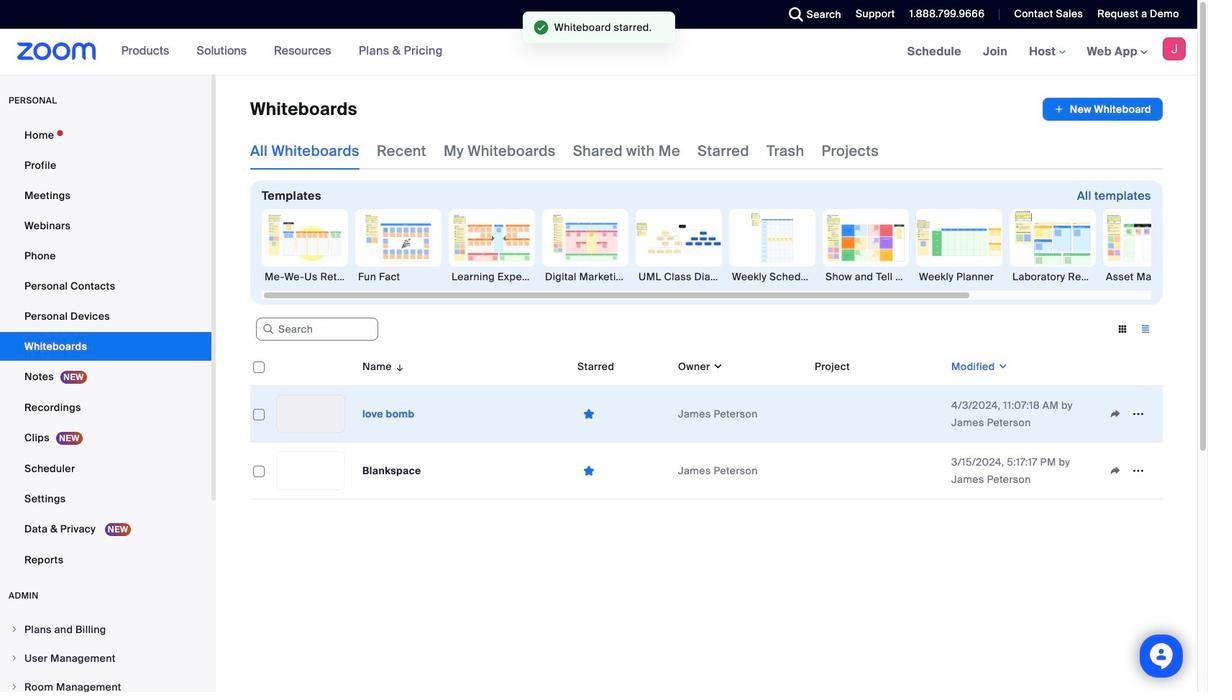 Task type: vqa. For each thing, say whether or not it's contained in the screenshot.
'thumbnail of Blankspace'
yes



Task type: locate. For each thing, give the bounding box(es) containing it.
right image
[[10, 655, 19, 663]]

2 vertical spatial menu item
[[0, 674, 212, 693]]

2 cell from the top
[[809, 443, 946, 500]]

1 cell from the top
[[809, 386, 946, 443]]

right image
[[10, 626, 19, 635], [10, 683, 19, 692]]

meetings navigation
[[897, 29, 1198, 76]]

uml class diagram element
[[636, 270, 722, 284]]

zoom logo image
[[17, 42, 96, 60]]

1 right image from the top
[[10, 626, 19, 635]]

weekly schedule element
[[730, 270, 816, 284]]

0 vertical spatial right image
[[10, 626, 19, 635]]

right image down right icon
[[10, 683, 19, 692]]

blankspace element
[[363, 465, 421, 478]]

application
[[1043, 98, 1163, 121], [250, 348, 1174, 511]]

menu item
[[0, 617, 212, 644], [0, 645, 212, 673], [0, 674, 212, 693]]

add image
[[1055, 102, 1065, 117]]

1 vertical spatial right image
[[10, 683, 19, 692]]

thumbnail of love bomb image
[[277, 396, 345, 433]]

tabs of all whiteboard page tab list
[[250, 132, 879, 170]]

love bomb, modified at apr 03, 2024 by james peterson, link image
[[276, 395, 345, 434]]

personal menu menu
[[0, 121, 212, 576]]

1 vertical spatial menu item
[[0, 645, 212, 673]]

admin menu menu
[[0, 617, 212, 693]]

0 vertical spatial menu item
[[0, 617, 212, 644]]

digital marketing canvas element
[[542, 270, 629, 284]]

arrow down image
[[392, 358, 405, 376]]

3 menu item from the top
[[0, 674, 212, 693]]

1 menu item from the top
[[0, 617, 212, 644]]

grid mode, not selected image
[[1112, 323, 1135, 336]]

product information navigation
[[111, 29, 454, 75]]

right image up right icon
[[10, 626, 19, 635]]

banner
[[0, 29, 1198, 76]]

2 menu item from the top
[[0, 645, 212, 673]]

cell
[[809, 386, 946, 443], [809, 443, 946, 500]]



Task type: describe. For each thing, give the bounding box(es) containing it.
show and tell with a twist element
[[823, 270, 909, 284]]

cell for more options for blankspace icon
[[809, 443, 946, 500]]

cell for the more options for love bomb icon
[[809, 386, 946, 443]]

down image
[[710, 360, 724, 374]]

fun fact element
[[355, 270, 442, 284]]

click to unstar the whiteboard love bomb image
[[578, 408, 601, 421]]

1 vertical spatial application
[[250, 348, 1174, 511]]

learning experience canvas element
[[449, 270, 535, 284]]

profile picture image
[[1163, 37, 1186, 60]]

weekly planner element
[[917, 270, 1003, 284]]

asset management element
[[1104, 270, 1190, 284]]

success image
[[534, 20, 549, 35]]

list mode, selected image
[[1135, 323, 1158, 336]]

click to unstar the whiteboard blankspace image
[[578, 464, 601, 478]]

more options for love bomb image
[[1127, 408, 1150, 421]]

love bomb element
[[363, 408, 415, 421]]

2 right image from the top
[[10, 683, 19, 692]]

laboratory report element
[[1010, 270, 1096, 284]]

thumbnail of blankspace image
[[277, 453, 345, 490]]

0 vertical spatial application
[[1043, 98, 1163, 121]]

Search text field
[[256, 318, 378, 341]]

more options for blankspace image
[[1127, 465, 1150, 478]]

me-we-us retrospective element
[[262, 270, 348, 284]]



